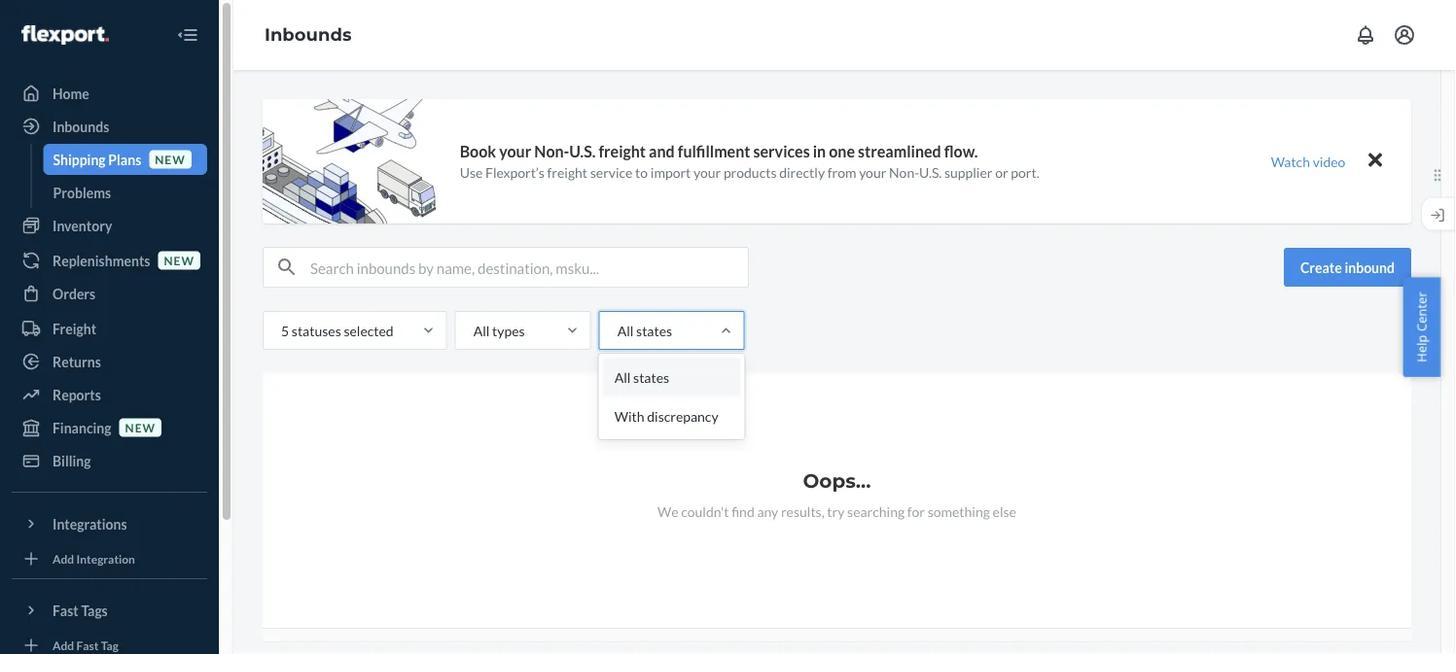 Task type: vqa. For each thing, say whether or not it's contained in the screenshot.
the Returns link
yes



Task type: describe. For each thing, give the bounding box(es) containing it.
home
[[53, 85, 89, 102]]

help center
[[1413, 292, 1430, 363]]

all types
[[473, 322, 525, 339]]

billing
[[53, 453, 91, 469]]

from
[[828, 164, 856, 181]]

home link
[[12, 78, 207, 109]]

flow.
[[944, 142, 978, 161]]

tag
[[101, 639, 119, 653]]

5 statuses selected
[[281, 322, 394, 339]]

try
[[827, 503, 845, 520]]

products
[[724, 164, 777, 181]]

something
[[928, 503, 990, 520]]

add fast tag
[[53, 639, 119, 653]]

to
[[635, 164, 648, 181]]

integration
[[76, 552, 135, 566]]

results,
[[781, 503, 825, 520]]

freight link
[[12, 313, 207, 344]]

oops...
[[803, 469, 871, 493]]

types
[[492, 322, 525, 339]]

inbound
[[1345, 259, 1395, 276]]

1 vertical spatial all states
[[614, 369, 669, 386]]

else
[[993, 503, 1016, 520]]

reports
[[53, 387, 101, 403]]

1 vertical spatial freight
[[547, 164, 588, 181]]

open notifications image
[[1354, 23, 1377, 47]]

close navigation image
[[176, 23, 199, 47]]

book
[[460, 142, 496, 161]]

services
[[753, 142, 810, 161]]

create inbound
[[1301, 259, 1395, 276]]

tags
[[81, 603, 108, 619]]

new for replenishments
[[164, 253, 195, 267]]

or
[[995, 164, 1008, 181]]

Search inbounds by name, destination, msku... text field
[[310, 248, 748, 287]]

shipping plans
[[53, 151, 141, 168]]

flexport logo image
[[21, 25, 109, 45]]

1 horizontal spatial u.s.
[[919, 164, 942, 181]]

watch
[[1271, 153, 1310, 170]]

problems link
[[43, 177, 207, 208]]

watch video button
[[1258, 148, 1359, 175]]

shipping
[[53, 151, 106, 168]]

we
[[658, 503, 679, 520]]

new for shipping plans
[[155, 152, 186, 166]]

0 horizontal spatial your
[[499, 142, 531, 161]]

1 vertical spatial inbounds
[[53, 118, 109, 135]]

1 horizontal spatial non-
[[889, 164, 919, 181]]

searching
[[847, 503, 905, 520]]

port.
[[1011, 164, 1040, 181]]

directly
[[779, 164, 825, 181]]

5
[[281, 322, 289, 339]]

service
[[590, 164, 633, 181]]

we couldn't find any results, try searching for something else
[[658, 503, 1016, 520]]

with
[[614, 408, 645, 425]]

import
[[651, 164, 691, 181]]

in
[[813, 142, 826, 161]]

replenishments
[[53, 252, 150, 269]]

streamlined
[[858, 142, 941, 161]]

for
[[907, 503, 925, 520]]

integrations button
[[12, 509, 207, 540]]

orders
[[53, 286, 96, 302]]

video
[[1313, 153, 1346, 170]]

financing
[[53, 420, 111, 436]]



Task type: locate. For each thing, give the bounding box(es) containing it.
returns link
[[12, 346, 207, 377]]

1 vertical spatial non-
[[889, 164, 919, 181]]

reports link
[[12, 379, 207, 411]]

0 vertical spatial all states
[[617, 322, 672, 339]]

non- down streamlined
[[889, 164, 919, 181]]

orders link
[[12, 278, 207, 309]]

your up the flexport's
[[499, 142, 531, 161]]

1 vertical spatial states
[[633, 369, 669, 386]]

create inbound button
[[1284, 248, 1412, 287]]

supplier
[[945, 164, 993, 181]]

with discrepancy
[[614, 408, 718, 425]]

0 vertical spatial inbounds link
[[265, 24, 352, 45]]

2 horizontal spatial your
[[859, 164, 887, 181]]

returns
[[53, 354, 101, 370]]

fast left tag
[[76, 639, 99, 653]]

freight
[[599, 142, 646, 161], [547, 164, 588, 181]]

watch video
[[1271, 153, 1346, 170]]

inventory
[[53, 217, 112, 234]]

discrepancy
[[647, 408, 718, 425]]

fast inside dropdown button
[[53, 603, 79, 619]]

0 vertical spatial non-
[[534, 142, 569, 161]]

add fast tag link
[[12, 634, 207, 655]]

fast tags
[[53, 603, 108, 619]]

inbounds
[[265, 24, 352, 45], [53, 118, 109, 135]]

1 vertical spatial add
[[53, 639, 74, 653]]

use
[[460, 164, 483, 181]]

1 vertical spatial new
[[164, 253, 195, 267]]

0 horizontal spatial freight
[[547, 164, 588, 181]]

add integration
[[53, 552, 135, 566]]

inventory link
[[12, 210, 207, 241]]

center
[[1413, 292, 1430, 332]]

1 vertical spatial u.s.
[[919, 164, 942, 181]]

fast
[[53, 603, 79, 619], [76, 639, 99, 653]]

new
[[155, 152, 186, 166], [164, 253, 195, 267], [125, 421, 156, 435]]

help
[[1413, 335, 1430, 363]]

new for financing
[[125, 421, 156, 435]]

fast tags button
[[12, 595, 207, 626]]

fast left tags at the bottom of the page
[[53, 603, 79, 619]]

integrations
[[53, 516, 127, 533]]

add
[[53, 552, 74, 566], [53, 639, 74, 653]]

your
[[499, 142, 531, 161], [694, 164, 721, 181], [859, 164, 887, 181]]

u.s. up service
[[569, 142, 596, 161]]

1 add from the top
[[53, 552, 74, 566]]

freight
[[53, 321, 96, 337]]

0 horizontal spatial inbounds link
[[12, 111, 207, 142]]

0 horizontal spatial u.s.
[[569, 142, 596, 161]]

flexport's
[[485, 164, 545, 181]]

book your non-u.s. freight and fulfillment services in one streamlined flow. use flexport's freight service to import your products directly from your non-u.s. supplier or port.
[[460, 142, 1040, 181]]

freight up service
[[599, 142, 646, 161]]

new up "orders" link
[[164, 253, 195, 267]]

1 vertical spatial inbounds link
[[12, 111, 207, 142]]

0 vertical spatial add
[[53, 552, 74, 566]]

add for add fast tag
[[53, 639, 74, 653]]

2 vertical spatial new
[[125, 421, 156, 435]]

plans
[[108, 151, 141, 168]]

0 vertical spatial u.s.
[[569, 142, 596, 161]]

problems
[[53, 184, 111, 201]]

selected
[[344, 322, 394, 339]]

0 horizontal spatial non-
[[534, 142, 569, 161]]

1 horizontal spatial inbounds link
[[265, 24, 352, 45]]

open account menu image
[[1393, 23, 1416, 47]]

0 vertical spatial fast
[[53, 603, 79, 619]]

new right plans
[[155, 152, 186, 166]]

billing link
[[12, 446, 207, 477]]

1 horizontal spatial your
[[694, 164, 721, 181]]

create
[[1301, 259, 1342, 276]]

all states
[[617, 322, 672, 339], [614, 369, 669, 386]]

u.s.
[[569, 142, 596, 161], [919, 164, 942, 181]]

add for add integration
[[53, 552, 74, 566]]

find
[[732, 503, 755, 520]]

1 vertical spatial fast
[[76, 639, 99, 653]]

one
[[829, 142, 855, 161]]

add integration link
[[12, 548, 207, 571]]

statuses
[[292, 322, 341, 339]]

help center button
[[1403, 277, 1441, 377]]

any
[[757, 503, 778, 520]]

add down fast tags
[[53, 639, 74, 653]]

all
[[473, 322, 490, 339], [617, 322, 634, 339], [614, 369, 631, 386]]

and
[[649, 142, 675, 161]]

inbounds link
[[265, 24, 352, 45], [12, 111, 207, 142]]

new down reports link
[[125, 421, 156, 435]]

fulfillment
[[678, 142, 750, 161]]

couldn't
[[681, 503, 729, 520]]

0 vertical spatial inbounds
[[265, 24, 352, 45]]

0 vertical spatial freight
[[599, 142, 646, 161]]

your down fulfillment
[[694, 164, 721, 181]]

0 horizontal spatial inbounds
[[53, 118, 109, 135]]

non- up the flexport's
[[534, 142, 569, 161]]

close image
[[1369, 148, 1382, 172]]

0 vertical spatial new
[[155, 152, 186, 166]]

add left integration
[[53, 552, 74, 566]]

0 vertical spatial states
[[636, 322, 672, 339]]

freight left service
[[547, 164, 588, 181]]

your right from
[[859, 164, 887, 181]]

u.s. down streamlined
[[919, 164, 942, 181]]

2 add from the top
[[53, 639, 74, 653]]

1 horizontal spatial freight
[[599, 142, 646, 161]]

non-
[[534, 142, 569, 161], [889, 164, 919, 181]]

states
[[636, 322, 672, 339], [633, 369, 669, 386]]

1 horizontal spatial inbounds
[[265, 24, 352, 45]]



